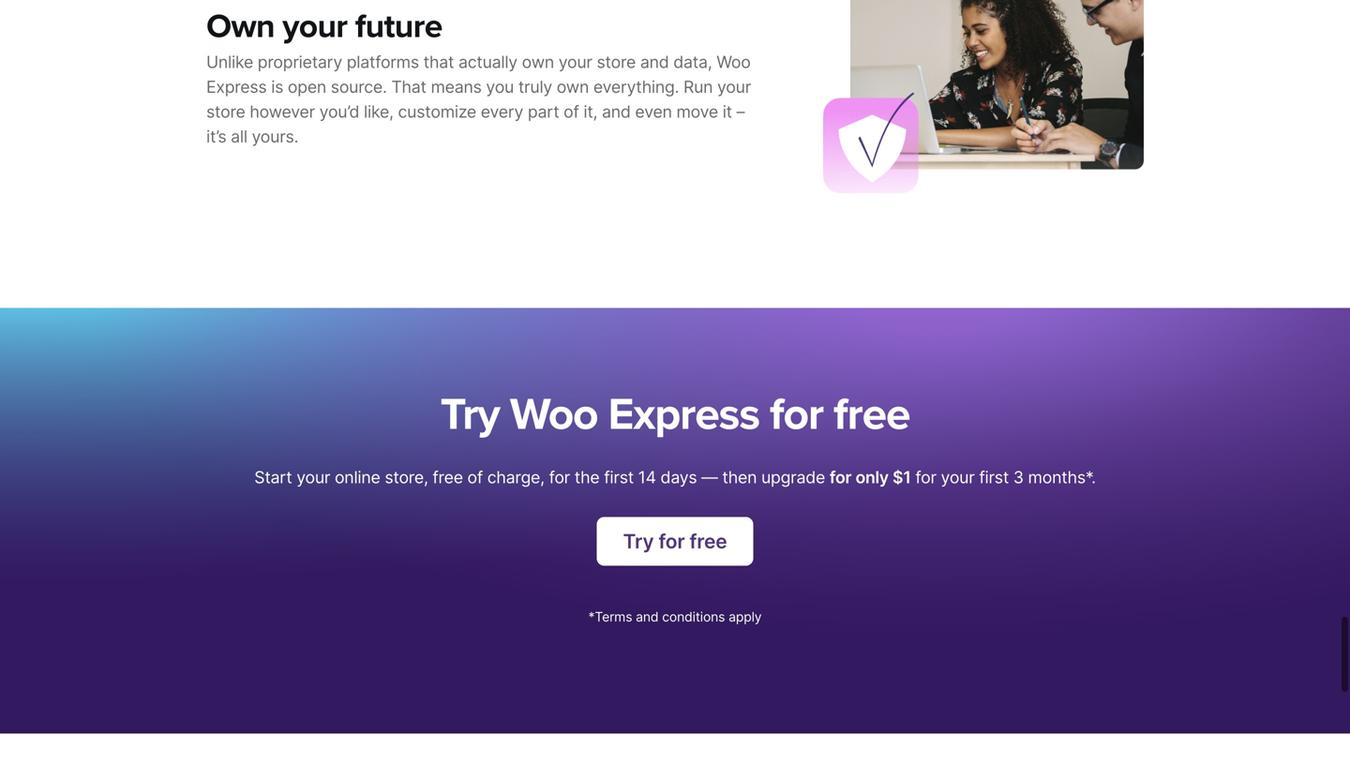 Task type: vqa. For each thing, say whether or not it's contained in the screenshot.
Today
no



Task type: describe. For each thing, give the bounding box(es) containing it.
for left only
[[830, 468, 852, 488]]

1 vertical spatial store
[[206, 102, 245, 122]]

part
[[528, 102, 559, 122]]

free for store,
[[433, 468, 463, 488]]

your right start
[[296, 468, 330, 488]]

your up the "proprietary"
[[282, 6, 347, 46]]

even
[[635, 102, 672, 122]]

*terms
[[588, 609, 632, 625]]

yours.
[[252, 127, 298, 147]]

it,
[[584, 102, 598, 122]]

start
[[254, 468, 292, 488]]

months*.
[[1028, 468, 1096, 488]]

0 vertical spatial own
[[522, 52, 554, 72]]

1 vertical spatial and
[[602, 102, 631, 122]]

upgrade
[[761, 468, 825, 488]]

that
[[391, 77, 426, 97]]

try for try for free
[[623, 529, 654, 553]]

1 first from the left
[[604, 468, 634, 488]]

express inside own your future unlike proprietary platforms that actually own your store and data, woo express is open source. that means you truly own everything. run your store however you'd like, customize every part of it, and even move it – it's all yours.
[[206, 77, 267, 97]]

all
[[231, 127, 247, 147]]

open
[[288, 77, 326, 97]]

try for try woo express for free
[[440, 388, 499, 442]]

is
[[271, 77, 283, 97]]

2 vertical spatial and
[[636, 609, 659, 625]]

0 vertical spatial and
[[640, 52, 669, 72]]

it
[[723, 102, 732, 122]]

source.
[[331, 77, 387, 97]]

that
[[423, 52, 454, 72]]

for up upgrade
[[770, 388, 823, 442]]

try woo express for free
[[440, 388, 910, 442]]

truly
[[518, 77, 552, 97]]

your right $1
[[941, 468, 975, 488]]

customize
[[398, 102, 476, 122]]

platforms
[[347, 52, 419, 72]]

of inside own your future unlike proprietary platforms that actually own your store and data, woo express is open source. that means you truly own everything. run your store however you'd like, customize every part of it, and even move it – it's all yours.
[[564, 102, 579, 122]]

1 vertical spatial own
[[557, 77, 589, 97]]

the
[[575, 468, 600, 488]]

everything.
[[593, 77, 679, 97]]

your up "–"
[[717, 77, 751, 97]]

data,
[[674, 52, 712, 72]]

woo inside own your future unlike proprietary platforms that actually own your store and data, woo express is open source. that means you truly own everything. run your store however you'd like, customize every part of it, and even move it – it's all yours.
[[717, 52, 751, 72]]

try for free
[[623, 529, 727, 553]]

like,
[[364, 102, 394, 122]]

1 horizontal spatial free
[[690, 529, 727, 553]]

unlike
[[206, 52, 253, 72]]

only
[[856, 468, 889, 488]]

your up the it,
[[559, 52, 592, 72]]

apply
[[729, 609, 762, 625]]

own your future unlike proprietary platforms that actually own your store and data, woo express is open source. that means you truly own everything. run your store however you'd like, customize every part of it, and even move it – it's all yours.
[[206, 6, 751, 147]]



Task type: locate. For each thing, give the bounding box(es) containing it.
0 vertical spatial of
[[564, 102, 579, 122]]

0 horizontal spatial first
[[604, 468, 634, 488]]

0 vertical spatial woo
[[717, 52, 751, 72]]

14
[[638, 468, 656, 488]]

online
[[335, 468, 380, 488]]

1 vertical spatial try
[[623, 529, 654, 553]]

for down "start your online store, free of charge, for the first 14 days — then upgrade for only $1 for your first 3 months*."
[[659, 529, 685, 553]]

woo
[[717, 52, 751, 72], [510, 388, 598, 442]]

it's
[[206, 127, 226, 147]]

then
[[722, 468, 757, 488]]

express up the days
[[608, 388, 759, 442]]

$1
[[893, 468, 911, 488]]

woo right data,
[[717, 52, 751, 72]]

free for for
[[834, 388, 910, 442]]

–
[[737, 102, 745, 122]]

2 horizontal spatial free
[[834, 388, 910, 442]]

express down unlike
[[206, 77, 267, 97]]

0 horizontal spatial free
[[433, 468, 463, 488]]

1 horizontal spatial of
[[564, 102, 579, 122]]

0 horizontal spatial woo
[[510, 388, 598, 442]]

and right the *terms
[[636, 609, 659, 625]]

first
[[604, 468, 634, 488], [979, 468, 1009, 488]]

1 vertical spatial woo
[[510, 388, 598, 442]]

store
[[597, 52, 636, 72], [206, 102, 245, 122]]

woo up the
[[510, 388, 598, 442]]

0 horizontal spatial try
[[440, 388, 499, 442]]

—
[[702, 468, 718, 488]]

for inside try for free link
[[659, 529, 685, 553]]

0 horizontal spatial store
[[206, 102, 245, 122]]

and
[[640, 52, 669, 72], [602, 102, 631, 122], [636, 609, 659, 625]]

1 horizontal spatial store
[[597, 52, 636, 72]]

own up the it,
[[557, 77, 589, 97]]

try
[[440, 388, 499, 442], [623, 529, 654, 553]]

0 vertical spatial express
[[206, 77, 267, 97]]

however
[[250, 102, 315, 122]]

1 vertical spatial of
[[467, 468, 483, 488]]

your
[[282, 6, 347, 46], [559, 52, 592, 72], [717, 77, 751, 97], [296, 468, 330, 488], [941, 468, 975, 488]]

you
[[486, 77, 514, 97]]

you'd
[[319, 102, 359, 122]]

of left the it,
[[564, 102, 579, 122]]

0 horizontal spatial express
[[206, 77, 267, 97]]

move
[[676, 102, 718, 122]]

store up the it's
[[206, 102, 245, 122]]

store up everything.
[[597, 52, 636, 72]]

first left 14 on the bottom of page
[[604, 468, 634, 488]]

free down —
[[690, 529, 727, 553]]

2 first from the left
[[979, 468, 1009, 488]]

means
[[431, 77, 482, 97]]

*terms and conditions apply
[[588, 609, 762, 625]]

charge,
[[487, 468, 545, 488]]

free up only
[[834, 388, 910, 442]]

for right $1
[[916, 468, 937, 488]]

every
[[481, 102, 523, 122]]

try for free link
[[597, 517, 753, 566]]

first left 3 on the right of page
[[979, 468, 1009, 488]]

1 horizontal spatial try
[[623, 529, 654, 553]]

free
[[834, 388, 910, 442], [433, 468, 463, 488], [690, 529, 727, 553]]

and up everything.
[[640, 52, 669, 72]]

1 vertical spatial express
[[608, 388, 759, 442]]

1 horizontal spatial first
[[979, 468, 1009, 488]]

1 horizontal spatial own
[[557, 77, 589, 97]]

run
[[684, 77, 713, 97]]

0 vertical spatial try
[[440, 388, 499, 442]]

of left charge,
[[467, 468, 483, 488]]

express
[[206, 77, 267, 97], [608, 388, 759, 442]]

0 vertical spatial store
[[597, 52, 636, 72]]

try down 14 on the bottom of page
[[623, 529, 654, 553]]

0 vertical spatial free
[[834, 388, 910, 442]]

of
[[564, 102, 579, 122], [467, 468, 483, 488]]

2 vertical spatial free
[[690, 529, 727, 553]]

1 vertical spatial free
[[433, 468, 463, 488]]

own
[[206, 6, 275, 46]]

conditions
[[662, 609, 725, 625]]

store,
[[385, 468, 428, 488]]

0 horizontal spatial own
[[522, 52, 554, 72]]

proprietary
[[258, 52, 342, 72]]

days
[[661, 468, 697, 488]]

0 horizontal spatial of
[[467, 468, 483, 488]]

own
[[522, 52, 554, 72], [557, 77, 589, 97]]

and right the it,
[[602, 102, 631, 122]]

actually
[[458, 52, 518, 72]]

future
[[355, 6, 442, 46]]

own up truly
[[522, 52, 554, 72]]

3
[[1013, 468, 1024, 488]]

free right store,
[[433, 468, 463, 488]]

try up charge,
[[440, 388, 499, 442]]

1 horizontal spatial express
[[608, 388, 759, 442]]

1 horizontal spatial woo
[[717, 52, 751, 72]]

start your online store, free of charge, for the first 14 days — then upgrade for only $1 for your first 3 months*.
[[254, 468, 1096, 488]]

for
[[770, 388, 823, 442], [549, 468, 570, 488], [830, 468, 852, 488], [916, 468, 937, 488], [659, 529, 685, 553]]

for left the
[[549, 468, 570, 488]]



